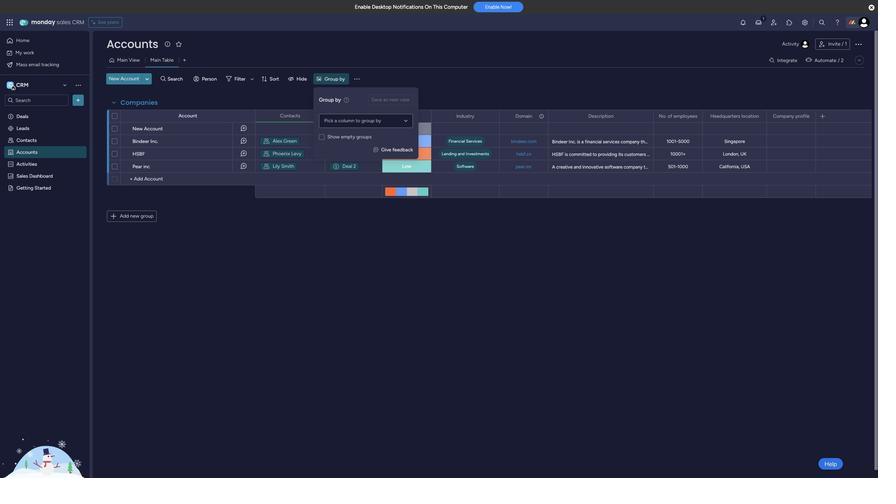 Task type: locate. For each thing, give the bounding box(es) containing it.
of right no.
[[668, 113, 672, 119]]

new down main view 'button' at the top left
[[109, 76, 119, 82]]

1 horizontal spatial account
[[144, 126, 163, 132]]

businesses.
[[801, 139, 825, 144]]

with left the
[[647, 152, 656, 157]]

svg image for alex green
[[263, 138, 270, 145]]

0 horizontal spatial crm
[[16, 82, 29, 88]]

enable left now!
[[485, 4, 500, 10]]

new account up bindeer inc. at the left top of the page
[[133, 126, 163, 132]]

/ inside 'button'
[[842, 41, 844, 47]]

see
[[98, 19, 106, 25]]

svg image
[[263, 138, 270, 145], [333, 138, 340, 145], [263, 163, 270, 170], [333, 163, 340, 170]]

1 horizontal spatial services
[[747, 139, 763, 144]]

1 vertical spatial account
[[179, 113, 197, 119]]

column information image for deals
[[373, 113, 378, 119]]

options image left company at the top
[[757, 110, 762, 122]]

0 vertical spatial deal
[[343, 138, 352, 144]]

london, uk
[[723, 151, 747, 157]]

investing
[[727, 139, 746, 144]]

2 down the deal 1
[[353, 163, 356, 169]]

with right usa
[[751, 164, 760, 170]]

invite members image
[[771, 19, 778, 26]]

provides
[[650, 139, 668, 144]]

inbox image
[[755, 19, 762, 26]]

1 horizontal spatial column information image
[[373, 113, 378, 119]]

bindeer.com
[[511, 139, 537, 144]]

svg image inside deal 1 element
[[333, 138, 340, 145]]

contacts down "leads"
[[16, 137, 37, 143]]

0 horizontal spatial inc.
[[150, 138, 158, 144]]

1 horizontal spatial is
[[577, 139, 580, 144]]

by left v2 question mark circle o "icon"
[[335, 97, 341, 103]]

mass email tracking
[[16, 62, 59, 67]]

company
[[621, 139, 640, 144], [624, 164, 643, 170]]

1 horizontal spatial bindeer
[[552, 139, 568, 144]]

of right range
[[696, 139, 700, 144]]

group left menu icon
[[325, 76, 338, 82]]

main left table
[[150, 57, 161, 63]]

best
[[665, 152, 674, 157]]

2 deal from the top
[[343, 163, 352, 169]]

by left menu icon
[[340, 76, 345, 82]]

0 horizontal spatial enable
[[355, 4, 371, 10]]

filter
[[234, 76, 246, 82]]

options image
[[854, 40, 863, 48], [75, 97, 82, 104], [421, 110, 426, 122], [538, 110, 543, 122], [806, 110, 811, 122]]

0 vertical spatial 2
[[841, 57, 844, 63]]

1 left groups at the left of page
[[353, 138, 355, 144]]

work
[[23, 50, 34, 56]]

0 vertical spatial group
[[325, 76, 338, 82]]

0 vertical spatial of
[[668, 113, 672, 119]]

1000
[[677, 164, 688, 169]]

show empty groups
[[327, 134, 372, 140]]

levy
[[291, 151, 302, 157]]

1 vertical spatial deal
[[343, 163, 352, 169]]

software
[[457, 164, 474, 169]]

add to favorites image
[[175, 40, 182, 48]]

committed
[[569, 152, 592, 157]]

group left v2 question mark circle o "icon"
[[319, 97, 334, 103]]

1 horizontal spatial deals
[[348, 113, 360, 119]]

column information image left pick
[[316, 113, 321, 119]]

hsbf for hsbf
[[133, 151, 145, 157]]

workspace options image
[[75, 82, 82, 89]]

to left help
[[686, 164, 690, 170]]

0 horizontal spatial column information image
[[316, 113, 321, 119]]

new account down main view 'button' at the top left
[[109, 76, 139, 82]]

in-
[[851, 152, 856, 157]]

1 services from the left
[[603, 139, 620, 144]]

/ right the automate
[[838, 57, 840, 63]]

1 vertical spatial group
[[141, 213, 154, 219]]

apps image
[[786, 19, 793, 26]]

contacts up green
[[280, 113, 300, 119]]

0 horizontal spatial services
[[603, 139, 620, 144]]

deal right show
[[343, 138, 352, 144]]

online,
[[812, 152, 825, 157]]

0 vertical spatial group
[[362, 118, 375, 124]]

people
[[701, 164, 715, 170]]

column information image
[[316, 113, 321, 119], [373, 113, 378, 119], [539, 113, 544, 119]]

california,
[[719, 164, 740, 169]]

1 vertical spatial contacts
[[16, 137, 37, 143]]

0 horizontal spatial options image
[[693, 110, 698, 122]]

hsbf up a
[[552, 152, 564, 157]]

invite / 1 button
[[815, 39, 850, 50]]

of inside field
[[668, 113, 672, 119]]

1 vertical spatial accounts
[[16, 149, 38, 155]]

sales
[[57, 18, 71, 26]]

1 horizontal spatial with
[[751, 164, 760, 170]]

0 vertical spatial group by
[[325, 76, 345, 82]]

main view
[[117, 57, 140, 63]]

main
[[117, 57, 128, 63], [150, 57, 161, 63]]

Accounts field
[[105, 36, 160, 52]]

notifications
[[393, 4, 424, 10]]

0 horizontal spatial with
[[647, 152, 656, 157]]

0 horizontal spatial deals
[[16, 113, 28, 119]]

2 services from the left
[[747, 139, 763, 144]]

christina overa image
[[859, 17, 870, 28]]

main for main table
[[150, 57, 161, 63]]

group by left menu icon
[[325, 76, 345, 82]]

0 vertical spatial new
[[109, 76, 119, 82]]

0 vertical spatial by
[[340, 76, 345, 82]]

headquarters
[[710, 113, 740, 119]]

contacts inside "list box"
[[16, 137, 37, 143]]

angle down image
[[145, 76, 149, 82]]

my
[[15, 50, 22, 56]]

main table
[[150, 57, 174, 63]]

bindeer inc.
[[133, 138, 158, 144]]

enable for enable now!
[[485, 4, 500, 10]]

lottie animation element
[[0, 407, 89, 478]]

company down customers
[[624, 164, 643, 170]]

new account button
[[106, 73, 142, 84]]

1 horizontal spatial group
[[362, 118, 375, 124]]

deals inside deals field
[[348, 113, 360, 119]]

email
[[29, 62, 40, 67]]

to right the column
[[356, 118, 360, 124]]

0 horizontal spatial /
[[838, 57, 840, 63]]

company up customers
[[621, 139, 640, 144]]

deals inside "list box"
[[16, 113, 28, 119]]

financial
[[585, 139, 602, 144]]

1 horizontal spatial of
[[696, 139, 700, 144]]

1 horizontal spatial crm
[[72, 18, 84, 26]]

feedback
[[393, 147, 413, 153]]

0 horizontal spatial group
[[141, 213, 154, 219]]

that left the provides on the top right of page
[[641, 139, 649, 144]]

1 horizontal spatial main
[[150, 57, 161, 63]]

0 vertical spatial crm
[[72, 18, 84, 26]]

enable inside button
[[485, 4, 500, 10]]

workspace selection element
[[7, 81, 30, 90]]

1 horizontal spatial 2
[[841, 57, 844, 63]]

0 horizontal spatial bindeer
[[133, 138, 149, 144]]

dapulse close image
[[869, 4, 875, 11]]

description
[[588, 113, 614, 119]]

1 horizontal spatial enable
[[485, 4, 500, 10]]

v2 search image
[[161, 75, 166, 83]]

table
[[162, 57, 174, 63]]

1 image
[[760, 14, 767, 22]]

svg image left alex
[[263, 138, 270, 145]]

2 main from the left
[[150, 57, 161, 63]]

1 vertical spatial company
[[624, 164, 643, 170]]

group inside popup button
[[325, 76, 338, 82]]

0 vertical spatial new account
[[109, 76, 139, 82]]

1 vertical spatial 1
[[353, 138, 355, 144]]

2 right the automate
[[841, 57, 844, 63]]

deals up "leads"
[[16, 113, 28, 119]]

0 vertical spatial /
[[842, 41, 844, 47]]

account inside button
[[120, 76, 139, 82]]

v2 user feedback image
[[374, 147, 378, 153]]

mass email tracking button
[[4, 59, 75, 70]]

1 vertical spatial /
[[838, 57, 840, 63]]

0 vertical spatial 1
[[845, 41, 847, 47]]

bindeer up creative
[[552, 139, 568, 144]]

501-
[[668, 164, 678, 169]]

0 horizontal spatial hsbf
[[133, 151, 145, 157]]

0 horizontal spatial accounts
[[16, 149, 38, 155]]

Industry field
[[455, 112, 476, 120]]

0 horizontal spatial new
[[109, 76, 119, 82]]

new
[[109, 76, 119, 82], [133, 126, 143, 132]]

group right new
[[141, 213, 154, 219]]

emails settings image
[[801, 19, 808, 26]]

0 vertical spatial account
[[120, 76, 139, 82]]

home
[[16, 38, 30, 43]]

option
[[0, 110, 89, 111]]

that left builds
[[644, 164, 652, 170]]

select product image
[[6, 19, 13, 26]]

company profile
[[773, 113, 810, 119]]

workspace image
[[7, 81, 14, 89]]

help button
[[819, 458, 843, 470]]

1 horizontal spatial inc.
[[569, 139, 576, 144]]

2 vertical spatial account
[[144, 126, 163, 132]]

1001-
[[667, 139, 678, 144]]

customers
[[624, 152, 646, 157]]

pick a column to group by
[[324, 118, 381, 124]]

bindeer for bindeer inc. is a financial services company that provides a wide range of banking and investing services to individuals and businesses.
[[552, 139, 568, 144]]

crm right "workspace" image
[[16, 82, 29, 88]]

california, usa
[[719, 164, 750, 169]]

home button
[[4, 35, 75, 46]]

v2 question mark circle o image
[[344, 96, 349, 104]]

arrow down image
[[248, 75, 256, 83]]

1 vertical spatial crm
[[16, 82, 29, 88]]

deal down deal 1 element
[[343, 163, 352, 169]]

group by inside group by popup button
[[325, 76, 345, 82]]

1 horizontal spatial options image
[[757, 110, 762, 122]]

show board description image
[[163, 41, 172, 48]]

group right deals field
[[362, 118, 375, 124]]

svg image for deal 1
[[333, 138, 340, 145]]

automate / 2
[[815, 57, 844, 63]]

lily smith element
[[260, 162, 297, 171]]

new up bindeer inc. at the left top of the page
[[133, 126, 143, 132]]

1 vertical spatial by
[[335, 97, 341, 103]]

10001+
[[670, 151, 686, 157]]

services up variety
[[747, 139, 763, 144]]

1 horizontal spatial 1
[[845, 41, 847, 47]]

1001-5000
[[667, 139, 690, 144]]

2 horizontal spatial of
[[758, 152, 762, 157]]

is up committed
[[577, 139, 580, 144]]

list box
[[0, 109, 89, 288]]

help
[[825, 460, 837, 467]]

column information image right domain field
[[539, 113, 544, 119]]

enable left 'desktop'
[[355, 4, 371, 10]]

svg image left deal 2
[[333, 163, 340, 170]]

experience,
[[693, 152, 716, 157]]

svg image inside lily smith element
[[263, 163, 270, 170]]

of
[[668, 113, 672, 119], [696, 139, 700, 144], [758, 152, 762, 157]]

0 horizontal spatial 2
[[353, 163, 356, 169]]

financial
[[449, 139, 465, 144]]

account
[[120, 76, 139, 82], [179, 113, 197, 119], [144, 126, 163, 132]]

0 horizontal spatial of
[[668, 113, 672, 119]]

1 horizontal spatial new
[[133, 126, 143, 132]]

smith
[[281, 163, 294, 169]]

Headquarters location field
[[709, 112, 761, 120]]

hide button
[[285, 73, 311, 84]]

1 vertical spatial new
[[133, 126, 143, 132]]

main left view on the left top
[[117, 57, 128, 63]]

2 horizontal spatial account
[[179, 113, 197, 119]]

0 horizontal spatial main
[[117, 57, 128, 63]]

hsbf up pear
[[133, 151, 145, 157]]

1 horizontal spatial /
[[842, 41, 844, 47]]

1 vertical spatial is
[[565, 152, 568, 157]]

of left ways
[[758, 152, 762, 157]]

Deals field
[[346, 112, 361, 120]]

a right pick
[[334, 118, 337, 124]]

to
[[356, 118, 360, 124], [765, 139, 769, 144], [593, 152, 597, 157], [775, 152, 779, 157], [686, 164, 690, 170]]

2 vertical spatial by
[[376, 118, 381, 124]]

2
[[841, 57, 844, 63], [353, 163, 356, 169]]

1 right invite
[[845, 41, 847, 47]]

crm right sales
[[72, 18, 84, 26]]

options image for no. of employees
[[693, 110, 698, 122]]

0 vertical spatial with
[[647, 152, 656, 157]]

2 options image from the left
[[757, 110, 762, 122]]

invite / 1
[[828, 41, 847, 47]]

svg image left lily in the left of the page
[[263, 163, 270, 170]]

is up creative
[[565, 152, 568, 157]]

lending
[[442, 151, 457, 156]]

group by left v2 question mark circle o "icon"
[[319, 97, 341, 103]]

+ Add Account text field
[[124, 175, 252, 183]]

0 vertical spatial that
[[641, 139, 649, 144]]

svg image left empty
[[333, 138, 340, 145]]

bank,
[[780, 152, 791, 157]]

a
[[334, 118, 337, 124], [581, 139, 584, 144], [669, 139, 671, 144], [740, 152, 742, 157]]

accounts up view on the left top
[[107, 36, 158, 52]]

/ for 2
[[838, 57, 840, 63]]

sort button
[[258, 73, 283, 84]]

0 vertical spatial contacts
[[280, 113, 300, 119]]

accounts
[[107, 36, 158, 52], [16, 149, 38, 155]]

1 vertical spatial with
[[751, 164, 760, 170]]

0 horizontal spatial contacts
[[16, 137, 37, 143]]

0 vertical spatial company
[[621, 139, 640, 144]]

0 vertical spatial accounts
[[107, 36, 158, 52]]

bindeer up 'pear inc' at the left top of the page
[[133, 138, 149, 144]]

mobile,
[[826, 152, 841, 157]]

give feedback
[[381, 147, 413, 153]]

1 main from the left
[[117, 57, 128, 63]]

main table button
[[145, 55, 179, 66]]

svg image inside deal 2 element
[[333, 163, 340, 170]]

options image
[[693, 110, 698, 122], [757, 110, 762, 122]]

options image up range
[[693, 110, 698, 122]]

svg image inside alex green element
[[263, 138, 270, 145]]

alex green
[[273, 138, 297, 144]]

0 horizontal spatial account
[[120, 76, 139, 82]]

lily smith
[[273, 163, 294, 169]]

investments
[[466, 151, 489, 156]]

computer
[[444, 4, 468, 10]]

1 vertical spatial 2
[[353, 163, 356, 169]]

1 horizontal spatial hsbf
[[552, 152, 564, 157]]

search everything image
[[819, 19, 826, 26]]

c
[[8, 82, 12, 88]]

notifications image
[[740, 19, 747, 26]]

/ right invite
[[842, 41, 844, 47]]

services up providing
[[603, 139, 620, 144]]

column information image right deals field
[[373, 113, 378, 119]]

by right deals field
[[376, 118, 381, 124]]

Company profile field
[[771, 112, 811, 120]]

1 horizontal spatial contacts
[[280, 113, 300, 119]]

groups
[[356, 134, 372, 140]]

medium
[[398, 138, 416, 144]]

group by button
[[313, 73, 349, 84]]

1 vertical spatial of
[[696, 139, 700, 144]]

now!
[[501, 4, 512, 10]]

autopilot image
[[806, 55, 812, 64]]

Domain field
[[514, 112, 534, 120]]

5000
[[678, 139, 690, 144]]

1 options image from the left
[[693, 110, 698, 122]]

on
[[425, 4, 432, 10]]

and left offers at the top right
[[718, 152, 725, 157]]

public board image
[[7, 184, 14, 191]]

deals down v2 question mark circle o "icon"
[[348, 113, 360, 119]]

1 deal from the top
[[343, 138, 352, 144]]

1 horizontal spatial accounts
[[107, 36, 158, 52]]

main for main view
[[117, 57, 128, 63]]

accounts up activities
[[16, 149, 38, 155]]

options image right company at the top
[[806, 110, 811, 122]]



Task type: vqa. For each thing, say whether or not it's contained in the screenshot.
1000
yes



Task type: describe. For each thing, give the bounding box(es) containing it.
monday sales crm
[[31, 18, 84, 26]]

my work
[[15, 50, 34, 56]]

inc. for bindeer inc.
[[150, 138, 158, 144]]

alex
[[273, 138, 282, 144]]

crm inside workspace selection element
[[16, 82, 29, 88]]

providing
[[598, 152, 617, 157]]

1 inside 'button'
[[845, 41, 847, 47]]

and right 'lending'
[[458, 151, 465, 156]]

pear.inc link
[[514, 164, 533, 169]]

hsbf for hsbf is committed to providing its customers with the best possible experience, and offers a variety of ways to bank, including online, mobile, and in-branch.
[[552, 152, 564, 157]]

new inside new account button
[[109, 76, 119, 82]]

hsbf.co
[[516, 151, 531, 157]]

pear inc
[[133, 164, 150, 170]]

0 horizontal spatial 1
[[353, 138, 355, 144]]

hsbf.co link
[[515, 151, 533, 157]]

Search field
[[166, 74, 187, 84]]

2 vertical spatial of
[[758, 152, 762, 157]]

contacts inside field
[[280, 113, 300, 119]]

deal 2
[[343, 163, 356, 169]]

enable now!
[[485, 4, 512, 10]]

empty
[[341, 134, 355, 140]]

builds
[[653, 164, 665, 170]]

list box containing deals
[[0, 109, 89, 288]]

singapore
[[724, 139, 745, 144]]

no.
[[659, 113, 667, 119]]

0 horizontal spatial is
[[565, 152, 568, 157]]

and right banking
[[719, 139, 726, 144]]

bindeer for bindeer inc.
[[133, 138, 149, 144]]

automate
[[815, 57, 837, 63]]

virtually
[[734, 164, 750, 170]]

getting
[[16, 185, 33, 191]]

inc. for bindeer inc. is a financial services company that provides a wide range of banking and investing services to individuals and businesses.
[[569, 139, 576, 144]]

getting started
[[16, 185, 51, 191]]

deal 1
[[343, 138, 355, 144]]

options image for headquarters location
[[757, 110, 762, 122]]

public dashboard image
[[7, 172, 14, 179]]

individuals
[[770, 139, 791, 144]]

svg image for deal 2
[[333, 163, 340, 170]]

low
[[402, 163, 411, 169]]

add new group button
[[107, 211, 157, 222]]

a left 'wide'
[[669, 139, 671, 144]]

uk
[[741, 151, 747, 157]]

No. of employees field
[[657, 112, 699, 120]]

svg image
[[263, 150, 270, 157]]

Contacts field
[[278, 112, 302, 120]]

and up including
[[793, 139, 800, 144]]

1 vertical spatial that
[[644, 164, 652, 170]]

a right offers at the top right
[[740, 152, 742, 157]]

services
[[466, 139, 482, 144]]

see plans
[[98, 19, 119, 25]]

london,
[[723, 151, 739, 157]]

0 vertical spatial is
[[577, 139, 580, 144]]

location
[[742, 113, 759, 119]]

software
[[605, 164, 623, 170]]

each
[[761, 164, 771, 170]]

by inside popup button
[[340, 76, 345, 82]]

activities
[[16, 161, 37, 167]]

options image right priority "field"
[[421, 110, 426, 122]]

other.
[[772, 164, 784, 170]]

collapse board header image
[[857, 57, 862, 63]]

deal 1 element
[[330, 137, 359, 145]]

headquarters location
[[710, 113, 759, 119]]

help image
[[834, 19, 841, 26]]

domain
[[516, 113, 532, 119]]

companies
[[121, 98, 158, 107]]

dapulse integrations image
[[769, 58, 774, 63]]

ways
[[763, 152, 774, 157]]

enable for enable desktop notifications on this computer
[[355, 4, 371, 10]]

possible
[[675, 152, 692, 157]]

and down committed
[[574, 164, 581, 170]]

phoenix
[[273, 151, 290, 157]]

alex green element
[[260, 137, 300, 145]]

menu image
[[353, 75, 360, 82]]

inc
[[143, 164, 150, 170]]

to up ways
[[765, 139, 769, 144]]

bindeer inc. is a financial services company that provides a wide range of banking and investing services to individuals and businesses.
[[552, 139, 825, 144]]

Companies field
[[119, 98, 160, 107]]

desktop
[[372, 4, 392, 10]]

1 vertical spatial new account
[[133, 126, 163, 132]]

deal 2 element
[[330, 162, 359, 171]]

profile
[[796, 113, 810, 119]]

options image up collapse board header icon
[[854, 40, 863, 48]]

innovative
[[583, 164, 603, 170]]

2 horizontal spatial column information image
[[539, 113, 544, 119]]

leads
[[16, 125, 29, 131]]

Description field
[[587, 112, 615, 120]]

add view image
[[183, 58, 186, 63]]

help
[[691, 164, 700, 170]]

phoenix levy element
[[260, 150, 305, 158]]

Search in workspace field
[[15, 96, 59, 104]]

to down financial
[[593, 152, 597, 157]]

this
[[433, 4, 443, 10]]

phoenix levy
[[273, 151, 302, 157]]

solutions
[[666, 164, 685, 170]]

company
[[773, 113, 794, 119]]

sales dashboard
[[16, 173, 53, 179]]

high
[[402, 151, 412, 157]]

1 vertical spatial group
[[319, 97, 334, 103]]

connect
[[716, 164, 733, 170]]

/ for 1
[[842, 41, 844, 47]]

svg image for lily smith
[[263, 163, 270, 170]]

deal for deal 1
[[343, 138, 352, 144]]

variety
[[743, 152, 757, 157]]

the
[[657, 152, 664, 157]]

options image down workspace options icon
[[75, 97, 82, 104]]

pear.inc
[[516, 164, 532, 169]]

integrate
[[777, 57, 797, 63]]

options image right domain field
[[538, 110, 543, 122]]

sales
[[16, 173, 28, 179]]

plans
[[107, 19, 119, 25]]

priority
[[399, 113, 415, 119]]

column information image for contacts
[[316, 113, 321, 119]]

activity button
[[779, 39, 813, 50]]

offers
[[726, 152, 738, 157]]

and left in-
[[842, 152, 850, 157]]

monday
[[31, 18, 55, 26]]

show
[[327, 134, 340, 140]]

green
[[283, 138, 297, 144]]

banking
[[701, 139, 717, 144]]

column
[[338, 118, 354, 124]]

to right ways
[[775, 152, 779, 157]]

Priority field
[[397, 112, 416, 120]]

enable desktop notifications on this computer
[[355, 4, 468, 10]]

started
[[35, 185, 51, 191]]

lending and investments
[[442, 151, 489, 156]]

tracking
[[41, 62, 59, 67]]

view
[[129, 57, 140, 63]]

a left financial
[[581, 139, 584, 144]]

group inside add new group button
[[141, 213, 154, 219]]

hsbf is committed to providing its customers with the best possible experience, and offers a variety of ways to bank, including online, mobile, and in-branch.
[[552, 152, 871, 157]]

pear
[[133, 164, 142, 170]]

lottie animation image
[[0, 407, 89, 478]]

new account inside new account button
[[109, 76, 139, 82]]

including
[[792, 152, 811, 157]]

deal for deal 2
[[343, 163, 352, 169]]

lily
[[273, 163, 280, 169]]

wide
[[672, 139, 682, 144]]

give
[[381, 147, 391, 153]]

1 vertical spatial group by
[[319, 97, 341, 103]]



